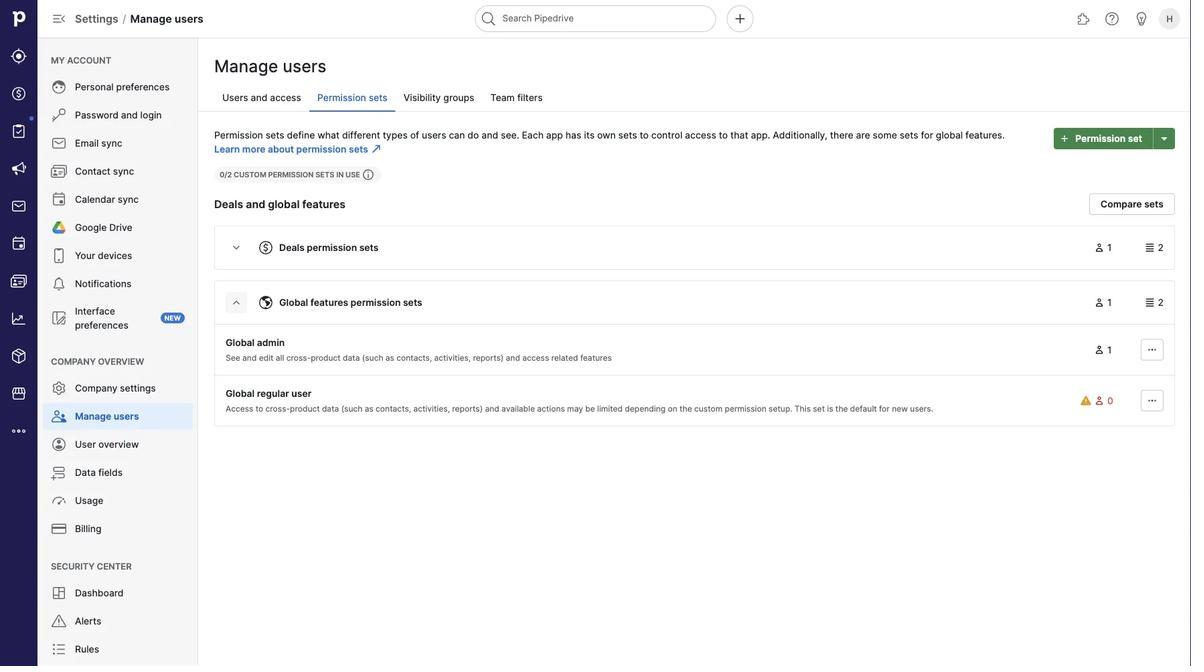 Task type: locate. For each thing, give the bounding box(es) containing it.
3 color undefined image from the top
[[51, 191, 67, 208]]

2 the from the left
[[835, 404, 848, 414]]

the
[[680, 404, 692, 414], [835, 404, 848, 414]]

1 vertical spatial custom
[[694, 404, 723, 414]]

0 vertical spatial as
[[386, 353, 394, 363]]

0 horizontal spatial deals
[[214, 198, 243, 211]]

color undefined image for manage users
[[51, 408, 67, 424]]

features down the "deals permission sets"
[[310, 297, 348, 308]]

1 1 from the top
[[1107, 242, 1112, 253]]

permission right the color primary inverted image
[[1075, 133, 1126, 144]]

1 vertical spatial access
[[685, 129, 716, 141]]

0 horizontal spatial global
[[268, 198, 300, 211]]

1 vertical spatial global
[[268, 198, 300, 211]]

contacts,
[[397, 353, 432, 363], [376, 404, 411, 414]]

menu containing personal preferences
[[37, 37, 198, 666]]

global for global regular user access to cross-product data (such as contacts, activities, reports) and available actions may be limited depending on the custom permission setup. this set is the default for new users.
[[226, 388, 255, 399]]

color undefined image left password
[[51, 107, 67, 123]]

google drive
[[75, 222, 132, 233]]

color undefined image for personal preferences
[[51, 79, 67, 95]]

users right /
[[175, 12, 203, 25]]

global up access
[[226, 388, 255, 399]]

0 horizontal spatial permission
[[214, 129, 263, 141]]

2 vertical spatial global
[[226, 388, 255, 399]]

7 color undefined image from the top
[[51, 380, 67, 396]]

as
[[386, 353, 394, 363], [365, 404, 373, 414]]

manage
[[130, 12, 172, 25], [214, 56, 278, 76], [75, 411, 111, 422]]

devices
[[98, 250, 132, 261]]

sales inbox image
[[11, 198, 27, 214]]

1 vertical spatial as
[[365, 404, 373, 414]]

menu item
[[37, 664, 198, 666]]

interface preferences
[[75, 305, 128, 331]]

contact sync link
[[43, 158, 193, 185]]

2 2 from the top
[[1158, 297, 1164, 308]]

2 vertical spatial access
[[522, 353, 549, 363]]

color undefined image inside "user overview" link
[[51, 437, 67, 453]]

1 horizontal spatial as
[[386, 353, 394, 363]]

google drive link
[[43, 214, 193, 241]]

contact
[[75, 166, 110, 177]]

10 color undefined image from the top
[[51, 493, 67, 509]]

usage link
[[43, 487, 193, 514]]

product down user
[[290, 404, 320, 414]]

0 vertical spatial set
[[1128, 133, 1142, 144]]

0 vertical spatial data
[[343, 353, 360, 363]]

1 vertical spatial manage users
[[75, 411, 139, 422]]

for right some
[[921, 129, 933, 141]]

reports) up available on the bottom
[[473, 353, 504, 363]]

h button
[[1156, 5, 1183, 32]]

more image
[[11, 423, 27, 439]]

manage right /
[[130, 12, 172, 25]]

1 horizontal spatial deals
[[279, 242, 305, 253]]

overview down manage users menu item
[[98, 439, 139, 450]]

1 horizontal spatial custom
[[694, 404, 723, 414]]

global down 0/2 custom permission sets in use
[[268, 198, 300, 211]]

cross- inside global admin see and edit all cross-product data (such as contacts, activities, reports) and access related features
[[286, 353, 311, 363]]

1 vertical spatial set
[[813, 404, 825, 414]]

1 vertical spatial preferences
[[75, 319, 128, 331]]

access up define
[[270, 92, 301, 103]]

features right related
[[580, 353, 612, 363]]

1 horizontal spatial permission
[[317, 92, 366, 103]]

color undefined image left email on the left top of the page
[[51, 135, 67, 151]]

color undefined image inside calendar sync link
[[51, 191, 67, 208]]

1 horizontal spatial the
[[835, 404, 848, 414]]

permission for permission sets
[[317, 92, 366, 103]]

color primary image down compare
[[1094, 242, 1105, 253]]

color primary image
[[363, 169, 374, 180], [1094, 242, 1105, 253]]

1 2 from the top
[[1158, 242, 1164, 253]]

color undefined image left usage
[[51, 493, 67, 509]]

permission up 'learn'
[[214, 129, 263, 141]]

2 horizontal spatial permission
[[1075, 133, 1126, 144]]

menu toggle image
[[51, 11, 67, 27]]

2 horizontal spatial to
[[719, 129, 728, 141]]

billing
[[75, 523, 102, 535]]

insights image
[[11, 311, 27, 327]]

users.
[[910, 404, 933, 414]]

4 color undefined image from the top
[[51, 248, 67, 264]]

there
[[830, 129, 854, 141]]

color undefined image inside your devices link
[[51, 248, 67, 264]]

color undefined image inside rules link
[[51, 641, 67, 657]]

set left is
[[813, 404, 825, 414]]

settings
[[120, 383, 156, 394]]

security
[[51, 561, 95, 571]]

menu
[[0, 0, 37, 666], [37, 37, 198, 666]]

color undefined image inside company settings link
[[51, 380, 67, 396]]

0 vertical spatial actions image
[[1144, 344, 1160, 355]]

global up admin
[[279, 297, 308, 308]]

1 horizontal spatial set
[[1128, 133, 1142, 144]]

0 vertical spatial for
[[921, 129, 933, 141]]

8 color undefined image from the top
[[51, 437, 67, 453]]

2 vertical spatial sync
[[118, 194, 139, 205]]

collapse image
[[228, 297, 244, 308]]

h
[[1166, 13, 1173, 24]]

0 vertical spatial 1
[[1107, 242, 1112, 253]]

permission for permission sets define what different types of users can do and see. each app has its own sets to control access to that app. additionally, there are some sets for global features.
[[214, 129, 263, 141]]

color undefined image right "contacts" image
[[51, 276, 67, 292]]

manage users up users and access
[[214, 56, 326, 76]]

0 vertical spatial manage users
[[214, 56, 326, 76]]

color undefined image
[[51, 107, 67, 123], [51, 135, 67, 151], [51, 191, 67, 208], [51, 248, 67, 264], [51, 276, 67, 292], [51, 310, 67, 326], [51, 380, 67, 396], [51, 437, 67, 453], [51, 465, 67, 481], [51, 493, 67, 509], [51, 521, 67, 537], [51, 585, 67, 601]]

2 vertical spatial features
[[580, 353, 612, 363]]

color undefined image left your
[[51, 248, 67, 264]]

0 vertical spatial company
[[51, 356, 96, 367]]

and inside global regular user access to cross-product data (such as contacts, activities, reports) and available actions may be limited depending on the custom permission setup. this set is the default for new users.
[[485, 404, 499, 414]]

color undefined image inside usage link
[[51, 493, 67, 509]]

0 horizontal spatial manage users
[[75, 411, 139, 422]]

1 vertical spatial color primary image
[[1094, 242, 1105, 253]]

color undefined image inside the data fields link
[[51, 465, 67, 481]]

global up the see
[[226, 337, 255, 348]]

1 vertical spatial activities,
[[413, 404, 450, 414]]

users
[[175, 12, 203, 25], [283, 56, 326, 76], [422, 129, 446, 141], [114, 411, 139, 422]]

0 horizontal spatial manage
[[75, 411, 111, 422]]

color undefined image inside alerts link
[[51, 613, 67, 629]]

actions
[[537, 404, 565, 414]]

0 vertical spatial access
[[270, 92, 301, 103]]

users up "user overview" link
[[114, 411, 139, 422]]

2 actions image from the top
[[1144, 395, 1160, 406]]

home image
[[9, 9, 29, 29]]

0 vertical spatial deals
[[214, 198, 243, 211]]

access
[[270, 92, 301, 103], [685, 129, 716, 141], [522, 353, 549, 363]]

color undefined image inside manage users link
[[51, 408, 67, 424]]

1 vertical spatial global
[[226, 337, 255, 348]]

1 vertical spatial deals
[[279, 242, 305, 253]]

1 vertical spatial product
[[290, 404, 320, 414]]

sets left in
[[315, 170, 334, 179]]

sets up global features permission sets
[[359, 242, 379, 253]]

the right is
[[835, 404, 848, 414]]

sync down email sync link
[[113, 166, 134, 177]]

11 color undefined image from the top
[[51, 521, 67, 537]]

for
[[921, 129, 933, 141], [879, 404, 890, 414]]

campaigns image
[[11, 161, 27, 177]]

login
[[140, 109, 162, 121]]

set
[[1128, 133, 1142, 144], [813, 404, 825, 414]]

0 horizontal spatial access
[[270, 92, 301, 103]]

1 vertical spatial cross-
[[265, 404, 290, 414]]

color undefined image left the rules
[[51, 641, 67, 657]]

color undefined image left the alerts
[[51, 613, 67, 629]]

more
[[242, 143, 265, 155]]

sets
[[369, 92, 387, 103], [266, 129, 284, 141], [618, 129, 637, 141], [900, 129, 918, 141], [349, 143, 368, 155], [315, 170, 334, 179], [1144, 199, 1164, 210], [359, 242, 379, 253], [403, 297, 422, 308]]

actions image
[[1144, 344, 1160, 355], [1144, 395, 1160, 406]]

reports)
[[473, 353, 504, 363], [452, 404, 483, 414]]

quick add image
[[732, 11, 748, 27]]

data
[[343, 353, 360, 363], [322, 404, 339, 414]]

color undefined image left billing
[[51, 521, 67, 537]]

color undefined image for calendar sync
[[51, 191, 67, 208]]

company down company overview
[[75, 383, 117, 394]]

color undefined image inside notifications link
[[51, 276, 67, 292]]

color undefined image right more image
[[51, 408, 67, 424]]

color undefined image left calendar
[[51, 191, 67, 208]]

3 1 from the top
[[1107, 344, 1112, 356]]

color undefined image for notifications
[[51, 276, 67, 292]]

0 horizontal spatial for
[[879, 404, 890, 414]]

dashboard
[[75, 588, 124, 599]]

reports) left available on the bottom
[[452, 404, 483, 414]]

1 vertical spatial overview
[[98, 439, 139, 450]]

see.
[[501, 129, 519, 141]]

color undefined image inside email sync link
[[51, 135, 67, 151]]

0 horizontal spatial data
[[322, 404, 339, 414]]

1 vertical spatial (such
[[341, 404, 362, 414]]

global inside global regular user access to cross-product data (such as contacts, activities, reports) and available actions may be limited depending on the custom permission setup. this set is the default for new users.
[[226, 388, 255, 399]]

1 vertical spatial contacts,
[[376, 404, 411, 414]]

5 color undefined image from the top
[[51, 276, 67, 292]]

visibility groups
[[404, 92, 474, 103]]

0 horizontal spatial the
[[680, 404, 692, 414]]

and
[[251, 92, 267, 103], [121, 109, 138, 121], [482, 129, 498, 141], [246, 198, 265, 211], [242, 353, 257, 363], [506, 353, 520, 363], [485, 404, 499, 414]]

0 vertical spatial custom
[[234, 170, 266, 179]]

preferences down the interface
[[75, 319, 128, 331]]

as inside global regular user access to cross-product data (such as contacts, activities, reports) and available actions may be limited depending on the custom permission setup. this set is the default for new users.
[[365, 404, 373, 414]]

contacts, inside global admin see and edit all cross-product data (such as contacts, activities, reports) and access related features
[[397, 353, 432, 363]]

color undefined image inside contact sync link
[[51, 163, 67, 179]]

company for company overview
[[51, 356, 96, 367]]

0 horizontal spatial to
[[256, 404, 263, 414]]

custom right 0/2 on the top left of the page
[[234, 170, 266, 179]]

1 vertical spatial actions image
[[1144, 395, 1160, 406]]

global inside global admin see and edit all cross-product data (such as contacts, activities, reports) and access related features
[[226, 337, 255, 348]]

color undefined image for interface preferences
[[51, 310, 67, 326]]

0 vertical spatial overview
[[98, 356, 144, 367]]

0 vertical spatial sync
[[101, 138, 122, 149]]

color undefined image inside billing link
[[51, 521, 67, 537]]

for left new
[[879, 404, 890, 414]]

1 horizontal spatial data
[[343, 353, 360, 363]]

deals down 0/2 on the top left of the page
[[214, 198, 243, 211]]

contact sync
[[75, 166, 134, 177]]

company up company settings
[[51, 356, 96, 367]]

limited
[[597, 404, 623, 414]]

2 vertical spatial manage
[[75, 411, 111, 422]]

color undefined image for usage
[[51, 493, 67, 509]]

actions image for global regular user
[[1144, 395, 1160, 406]]

company settings
[[75, 383, 156, 394]]

custom right the on
[[694, 404, 723, 414]]

0 vertical spatial activities,
[[434, 353, 471, 363]]

the right the on
[[680, 404, 692, 414]]

1 horizontal spatial global
[[936, 129, 963, 141]]

color undefined image for rules
[[51, 641, 67, 657]]

alerts
[[75, 616, 101, 627]]

color undefined image down my
[[51, 79, 67, 95]]

permission inside button
[[1075, 133, 1126, 144]]

0 vertical spatial features
[[302, 198, 345, 211]]

0 vertical spatial preferences
[[116, 81, 170, 93]]

(such
[[362, 353, 383, 363], [341, 404, 362, 414]]

sync for calendar sync
[[118, 194, 139, 205]]

color primary image
[[371, 144, 382, 154], [258, 240, 274, 256], [1145, 242, 1155, 253], [258, 295, 274, 311], [1094, 297, 1105, 308], [1145, 297, 1155, 308], [1094, 344, 1105, 355]]

reports) inside global regular user access to cross-product data (such as contacts, activities, reports) and available actions may be limited depending on the custom permission setup. this set is the default for new users.
[[452, 404, 483, 414]]

overview up company settings link on the left bottom
[[98, 356, 144, 367]]

global left features.
[[936, 129, 963, 141]]

color undefined image for dashboard
[[51, 585, 67, 601]]

sets right compare
[[1144, 199, 1164, 210]]

manage up the users
[[214, 56, 278, 76]]

company overview
[[51, 356, 144, 367]]

email
[[75, 138, 99, 149]]

color undefined image left user
[[51, 437, 67, 453]]

custom
[[234, 170, 266, 179], [694, 404, 723, 414]]

0 horizontal spatial set
[[813, 404, 825, 414]]

1 horizontal spatial manage
[[130, 12, 172, 25]]

dashboard link
[[43, 580, 193, 607]]

color undefined image for alerts
[[51, 613, 67, 629]]

leads image
[[11, 48, 27, 64]]

product inside global regular user access to cross-product data (such as contacts, activities, reports) and available actions may be limited depending on the custom permission setup. this set is the default for new users.
[[290, 404, 320, 414]]

1 vertical spatial reports)
[[452, 404, 483, 414]]

1 vertical spatial company
[[75, 383, 117, 394]]

0 vertical spatial reports)
[[473, 353, 504, 363]]

that
[[730, 129, 748, 141]]

0/2
[[220, 170, 232, 179]]

permission up what
[[317, 92, 366, 103]]

0
[[1107, 395, 1113, 406]]

quick help image
[[1104, 11, 1120, 27]]

color primary image right use
[[363, 169, 374, 180]]

6 color undefined image from the top
[[51, 310, 67, 326]]

your devices
[[75, 250, 132, 261]]

color undefined image down 'deals' icon
[[11, 123, 27, 139]]

products image
[[11, 348, 27, 364]]

product up user
[[311, 353, 341, 363]]

1 the from the left
[[680, 404, 692, 414]]

2 for global features permission sets
[[1158, 297, 1164, 308]]

1 vertical spatial sync
[[113, 166, 134, 177]]

new
[[165, 314, 181, 322]]

to inside global regular user access to cross-product data (such as contacts, activities, reports) and available actions may be limited depending on the custom permission setup. this set is the default for new users.
[[256, 404, 263, 414]]

0 vertical spatial (such
[[362, 353, 383, 363]]

color undefined image left data
[[51, 465, 67, 481]]

of
[[410, 129, 419, 141]]

1 vertical spatial manage
[[214, 56, 278, 76]]

1 vertical spatial for
[[879, 404, 890, 414]]

2 horizontal spatial manage
[[214, 56, 278, 76]]

manage up user
[[75, 411, 111, 422]]

access right control
[[685, 129, 716, 141]]

deals down deals and global features
[[279, 242, 305, 253]]

data fields link
[[43, 459, 193, 486]]

0 vertical spatial 2
[[1158, 242, 1164, 253]]

permission
[[296, 143, 346, 155], [268, 170, 314, 179], [307, 242, 357, 253], [351, 297, 401, 308], [725, 404, 766, 414]]

global features permission sets
[[279, 297, 422, 308]]

color undefined image right marketplace image
[[51, 380, 67, 396]]

sales assistant image
[[1134, 11, 1150, 27]]

0 vertical spatial cross-
[[286, 353, 311, 363]]

cross- right all
[[286, 353, 311, 363]]

0 horizontal spatial as
[[365, 404, 373, 414]]

to
[[640, 129, 649, 141], [719, 129, 728, 141], [256, 404, 263, 414]]

to left 'that'
[[719, 129, 728, 141]]

12 color undefined image from the top
[[51, 585, 67, 601]]

1 for deals permission sets
[[1107, 242, 1112, 253]]

manage users up user overview at left
[[75, 411, 139, 422]]

default
[[850, 404, 877, 414]]

0 horizontal spatial color primary image
[[363, 169, 374, 180]]

2 color undefined image from the top
[[51, 135, 67, 151]]

and left login
[[121, 109, 138, 121]]

0 vertical spatial product
[[311, 353, 341, 363]]

global for global admin see and edit all cross-product data (such as contacts, activities, reports) and access related features
[[226, 337, 255, 348]]

company for company settings
[[75, 383, 117, 394]]

color undefined image left the interface
[[51, 310, 67, 326]]

color undefined image inside dashboard link
[[51, 585, 67, 601]]

permission left setup.
[[725, 404, 766, 414]]

global
[[936, 129, 963, 141], [268, 198, 300, 211]]

features down in
[[302, 198, 345, 211]]

1 vertical spatial 1
[[1107, 297, 1112, 308]]

center
[[97, 561, 132, 571]]

color warning image
[[1081, 395, 1091, 406]]

personal
[[75, 81, 114, 93]]

sets right some
[[900, 129, 918, 141]]

1 actions image from the top
[[1144, 344, 1160, 355]]

sets up global admin see and edit all cross-product data (such as contacts, activities, reports) and access related features
[[403, 297, 422, 308]]

color undefined image left google
[[51, 220, 67, 236]]

color primary inverted image
[[1057, 133, 1073, 144]]

color undefined image for billing
[[51, 521, 67, 537]]

2 1 from the top
[[1107, 297, 1112, 308]]

preferences for personal
[[116, 81, 170, 93]]

color undefined image down security in the left of the page
[[51, 585, 67, 601]]

1 horizontal spatial access
[[522, 353, 549, 363]]

sync
[[101, 138, 122, 149], [113, 166, 134, 177], [118, 194, 139, 205]]

users up users and access
[[283, 56, 326, 76]]

deals for deals and global features
[[214, 198, 243, 211]]

personal preferences link
[[43, 74, 193, 100]]

0 vertical spatial contacts,
[[397, 353, 432, 363]]

sync right email on the left top of the page
[[101, 138, 122, 149]]

1 horizontal spatial manage users
[[214, 56, 326, 76]]

visibility
[[404, 92, 441, 103]]

1 color undefined image from the top
[[51, 107, 67, 123]]

activities,
[[434, 353, 471, 363], [413, 404, 450, 414]]

has
[[566, 129, 581, 141]]

permission down what
[[296, 143, 346, 155]]

marketplace image
[[11, 386, 27, 402]]

color undefined image inside google drive 'link'
[[51, 220, 67, 236]]

interface
[[75, 305, 115, 317]]

color undefined image left contact
[[51, 163, 67, 179]]

this
[[795, 404, 811, 414]]

compare
[[1101, 199, 1142, 210]]

data inside global admin see and edit all cross-product data (such as contacts, activities, reports) and access related features
[[343, 353, 360, 363]]

to right access
[[256, 404, 263, 414]]

color undefined image inside password and login link
[[51, 107, 67, 123]]

sync up drive
[[118, 194, 139, 205]]

0 vertical spatial global
[[279, 297, 308, 308]]

cross- down regular
[[265, 404, 290, 414]]

set left "add permission set" image
[[1128, 133, 1142, 144]]

preferences up login
[[116, 81, 170, 93]]

2 vertical spatial 1
[[1107, 344, 1112, 356]]

color undefined image
[[51, 79, 67, 95], [11, 123, 27, 139], [51, 163, 67, 179], [51, 220, 67, 236], [51, 408, 67, 424], [51, 613, 67, 629], [51, 641, 67, 657]]

to left control
[[640, 129, 649, 141]]

color undefined image inside personal preferences link
[[51, 79, 67, 95]]

9 color undefined image from the top
[[51, 465, 67, 481]]

access left related
[[522, 353, 549, 363]]

deals
[[214, 198, 243, 211], [279, 242, 305, 253]]

1 vertical spatial data
[[322, 404, 339, 414]]

and left available on the bottom
[[485, 404, 499, 414]]

overview inside "user overview" link
[[98, 439, 139, 450]]

/
[[122, 12, 126, 25]]

manage users menu item
[[37, 403, 198, 430]]

overview for company overview
[[98, 356, 144, 367]]

activities image
[[11, 236, 27, 252]]

1 vertical spatial 2
[[1158, 297, 1164, 308]]



Task type: vqa. For each thing, say whether or not it's contained in the screenshot.
calendar sync link
yes



Task type: describe. For each thing, give the bounding box(es) containing it.
1 horizontal spatial color primary image
[[1094, 242, 1105, 253]]

1 horizontal spatial to
[[640, 129, 649, 141]]

and up available on the bottom
[[506, 353, 520, 363]]

color undefined image for google drive
[[51, 220, 67, 236]]

1 for global features permission sets
[[1107, 297, 1112, 308]]

different
[[342, 129, 380, 141]]

users right of
[[422, 129, 446, 141]]

1 vertical spatial features
[[310, 297, 348, 308]]

settings
[[75, 12, 118, 25]]

permission down learn more about permission sets link
[[268, 170, 314, 179]]

actions image for global admin
[[1144, 344, 1160, 355]]

product inside global admin see and edit all cross-product data (such as contacts, activities, reports) and access related features
[[311, 353, 341, 363]]

be
[[585, 404, 595, 414]]

sets right own
[[618, 129, 637, 141]]

sets down different
[[349, 143, 368, 155]]

contacts image
[[11, 273, 27, 289]]

preferences for interface
[[75, 319, 128, 331]]

(such inside global admin see and edit all cross-product data (such as contacts, activities, reports) and access related features
[[362, 353, 383, 363]]

my
[[51, 55, 65, 65]]

global regular user access to cross-product data (such as contacts, activities, reports) and available actions may be limited depending on the custom permission setup. this set is the default for new users.
[[226, 388, 933, 414]]

admin
[[257, 337, 285, 348]]

fields
[[98, 467, 123, 478]]

0 horizontal spatial custom
[[234, 170, 266, 179]]

access
[[226, 404, 253, 414]]

and right the see
[[242, 353, 257, 363]]

color undefined image for contact sync
[[51, 163, 67, 179]]

sync for email sync
[[101, 138, 122, 149]]

app.
[[751, 129, 770, 141]]

(such inside global regular user access to cross-product data (such as contacts, activities, reports) and available actions may be limited depending on the custom permission setup. this set is the default for new users.
[[341, 404, 362, 414]]

google
[[75, 222, 107, 233]]

manage users inside menu item
[[75, 411, 139, 422]]

activities, inside global regular user access to cross-product data (such as contacts, activities, reports) and available actions may be limited depending on the custom permission setup. this set is the default for new users.
[[413, 404, 450, 414]]

expand image
[[228, 242, 244, 253]]

is
[[827, 404, 833, 414]]

sets up 'about'
[[266, 129, 284, 141]]

contacts, inside global regular user access to cross-product data (such as contacts, activities, reports) and available actions may be limited depending on the custom permission setup. this set is the default for new users.
[[376, 404, 411, 414]]

can
[[449, 129, 465, 141]]

color undefined image for password and login
[[51, 107, 67, 123]]

users and access
[[222, 92, 301, 103]]

groups
[[443, 92, 474, 103]]

all
[[276, 353, 284, 363]]

access inside global admin see and edit all cross-product data (such as contacts, activities, reports) and access related features
[[522, 353, 549, 363]]

its
[[584, 129, 595, 141]]

permission set
[[1075, 133, 1142, 144]]

learn more about permission sets
[[214, 143, 368, 155]]

new
[[892, 404, 908, 414]]

data
[[75, 467, 96, 478]]

cross- inside global regular user access to cross-product data (such as contacts, activities, reports) and available actions may be limited depending on the custom permission setup. this set is the default for new users.
[[265, 404, 290, 414]]

as inside global admin see and edit all cross-product data (such as contacts, activities, reports) and access related features
[[386, 353, 394, 363]]

personal preferences
[[75, 81, 170, 93]]

color undefined image for data fields
[[51, 465, 67, 481]]

company settings link
[[43, 375, 193, 402]]

calendar
[[75, 194, 115, 205]]

my account
[[51, 55, 111, 65]]

permission for permission set
[[1075, 133, 1126, 144]]

0 vertical spatial manage
[[130, 12, 172, 25]]

0 vertical spatial global
[[936, 129, 963, 141]]

2 for deals permission sets
[[1158, 242, 1164, 253]]

activities, inside global admin see and edit all cross-product data (such as contacts, activities, reports) and access related features
[[434, 353, 471, 363]]

available
[[502, 404, 535, 414]]

email sync
[[75, 138, 122, 149]]

and right the users
[[251, 92, 267, 103]]

and down 0/2 custom permission sets in use
[[246, 198, 265, 211]]

deals image
[[11, 86, 27, 102]]

manage users link
[[43, 403, 193, 430]]

add permission set image
[[1156, 133, 1172, 144]]

app
[[546, 129, 563, 141]]

data fields
[[75, 467, 123, 478]]

global admin see and edit all cross-product data (such as contacts, activities, reports) and access related features
[[226, 337, 612, 363]]

may
[[567, 404, 583, 414]]

email sync link
[[43, 130, 193, 157]]

see
[[226, 353, 240, 363]]

some
[[873, 129, 897, 141]]

permission up global features permission sets
[[307, 242, 357, 253]]

on
[[668, 404, 677, 414]]

notifications
[[75, 278, 132, 290]]

user
[[75, 439, 96, 450]]

sync for contact sync
[[113, 166, 134, 177]]

users
[[222, 92, 248, 103]]

color undefined image for your devices
[[51, 248, 67, 264]]

deals for deals permission sets
[[279, 242, 305, 253]]

types
[[383, 129, 408, 141]]

team filters
[[490, 92, 543, 103]]

2 horizontal spatial access
[[685, 129, 716, 141]]

permission sets
[[317, 92, 387, 103]]

drive
[[109, 222, 132, 233]]

settings / manage users
[[75, 12, 203, 25]]

overview for user overview
[[98, 439, 139, 450]]

reports) inside global admin see and edit all cross-product data (such as contacts, activities, reports) and access related features
[[473, 353, 504, 363]]

features.
[[966, 129, 1005, 141]]

set inside global regular user access to cross-product data (such as contacts, activities, reports) and available actions may be limited depending on the custom permission setup. this set is the default for new users.
[[813, 404, 825, 414]]

permission sets define what different types of users can do and see. each app has its own sets to control access to that app. additionally, there are some sets for global features.
[[214, 129, 1005, 141]]

sets inside "button"
[[1144, 199, 1164, 210]]

calendar sync
[[75, 194, 139, 205]]

manage inside menu item
[[75, 411, 111, 422]]

own
[[597, 129, 616, 141]]

0 vertical spatial color primary image
[[363, 169, 374, 180]]

users inside menu item
[[114, 411, 139, 422]]

permission inside global regular user access to cross-product data (such as contacts, activities, reports) and available actions may be limited depending on the custom permission setup. this set is the default for new users.
[[725, 404, 766, 414]]

Search Pipedrive field
[[475, 5, 716, 32]]

password and login link
[[43, 102, 193, 129]]

permission up global admin see and edit all cross-product data (such as contacts, activities, reports) and access related features
[[351, 297, 401, 308]]

color undefined image for company settings
[[51, 380, 67, 396]]

user
[[291, 388, 312, 399]]

sets up different
[[369, 92, 387, 103]]

1 horizontal spatial for
[[921, 129, 933, 141]]

setup.
[[769, 404, 792, 414]]

related
[[551, 353, 578, 363]]

define
[[287, 129, 315, 141]]

color negative image
[[1094, 395, 1105, 406]]

account
[[67, 55, 111, 65]]

user overview
[[75, 439, 139, 450]]

team
[[490, 92, 515, 103]]

edit
[[259, 353, 273, 363]]

compare sets button
[[1089, 193, 1175, 215]]

do
[[468, 129, 479, 141]]

filters
[[517, 92, 543, 103]]

user overview link
[[43, 431, 193, 458]]

for inside global regular user access to cross-product data (such as contacts, activities, reports) and available actions may be limited depending on the custom permission setup. this set is the default for new users.
[[879, 404, 890, 414]]

permission set button
[[1054, 128, 1154, 149]]

color undefined image for email sync
[[51, 135, 67, 151]]

security center
[[51, 561, 132, 571]]

learn
[[214, 143, 240, 155]]

rules
[[75, 644, 99, 655]]

compare sets
[[1101, 199, 1164, 210]]

your
[[75, 250, 95, 261]]

and right the do
[[482, 129, 498, 141]]

password and login
[[75, 109, 162, 121]]

custom inside global regular user access to cross-product data (such as contacts, activities, reports) and available actions may be limited depending on the custom permission setup. this set is the default for new users.
[[694, 404, 723, 414]]

set inside button
[[1128, 133, 1142, 144]]

features inside global admin see and edit all cross-product data (such as contacts, activities, reports) and access related features
[[580, 353, 612, 363]]

global for global features permission sets
[[279, 297, 308, 308]]

color undefined image for user overview
[[51, 437, 67, 453]]

data inside global regular user access to cross-product data (such as contacts, activities, reports) and available actions may be limited depending on the custom permission setup. this set is the default for new users.
[[322, 404, 339, 414]]

alerts link
[[43, 608, 193, 635]]

regular
[[257, 388, 289, 399]]

notifications link
[[43, 270, 193, 297]]

about
[[268, 143, 294, 155]]

control
[[651, 129, 682, 141]]

additionally,
[[773, 129, 827, 141]]

what
[[318, 129, 340, 141]]

usage
[[75, 495, 103, 507]]

learn more about permission sets link
[[214, 143, 368, 155]]

calendar sync link
[[43, 186, 193, 213]]



